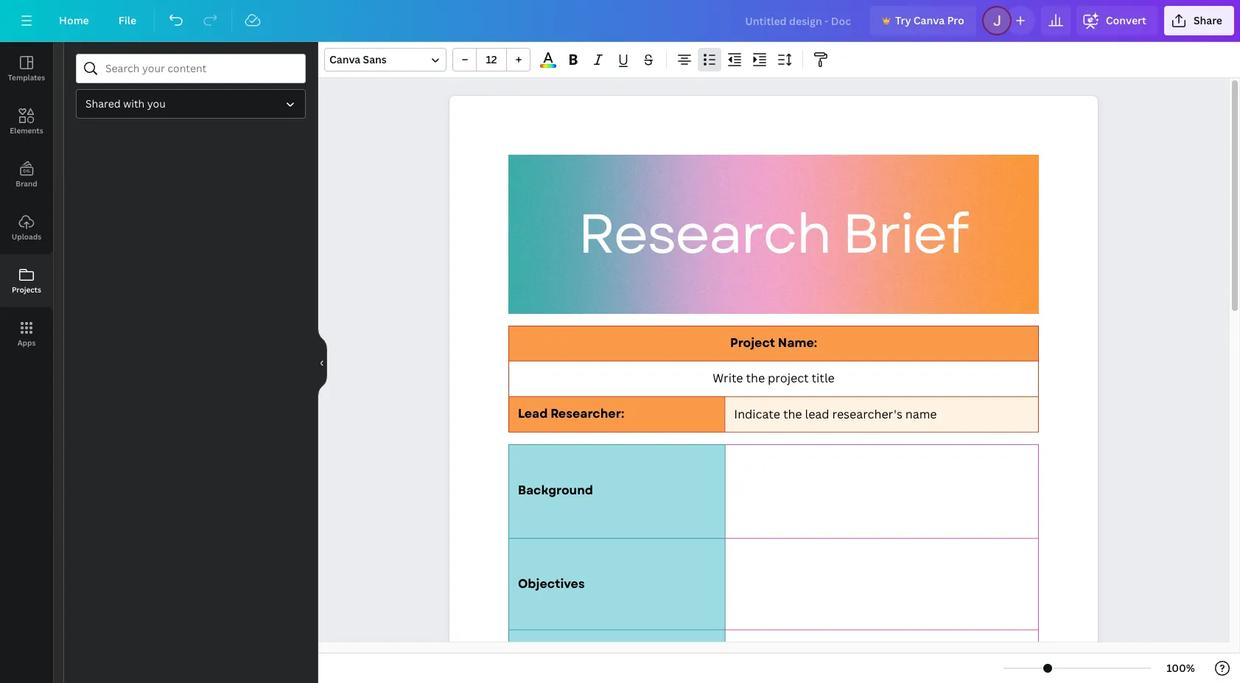 Task type: vqa. For each thing, say whether or not it's contained in the screenshot.
the leftmost and
no



Task type: locate. For each thing, give the bounding box(es) containing it.
1 horizontal spatial canva
[[914, 13, 945, 27]]

try canva pro button
[[870, 6, 976, 35]]

try
[[895, 13, 911, 27]]

0 horizontal spatial canva
[[329, 52, 361, 66]]

0 vertical spatial canva
[[914, 13, 945, 27]]

Select ownership filter button
[[76, 89, 306, 119]]

with
[[123, 97, 145, 111]]

brand button
[[0, 148, 53, 201]]

Research Brief text field
[[449, 96, 1098, 683]]

home
[[59, 13, 89, 27]]

try canva pro
[[895, 13, 964, 27]]

elements button
[[0, 95, 53, 148]]

canva right the 'try'
[[914, 13, 945, 27]]

Search your content search field
[[105, 55, 296, 83]]

shared
[[85, 97, 121, 111]]

projects
[[12, 284, 41, 295]]

1 vertical spatial canva
[[329, 52, 361, 66]]

brand
[[16, 178, 37, 189]]

side panel tab list
[[0, 42, 53, 360]]

group
[[452, 48, 531, 71]]

uploads button
[[0, 201, 53, 254]]

home link
[[47, 6, 101, 35]]

convert button
[[1076, 6, 1158, 35]]

canva
[[914, 13, 945, 27], [329, 52, 361, 66]]

canva left sans
[[329, 52, 361, 66]]

apps
[[17, 337, 36, 348]]



Task type: describe. For each thing, give the bounding box(es) containing it.
main menu bar
[[0, 0, 1240, 42]]

you
[[147, 97, 166, 111]]

Design title text field
[[733, 6, 864, 35]]

sans
[[363, 52, 387, 66]]

file
[[118, 13, 136, 27]]

share button
[[1164, 6, 1234, 35]]

file button
[[107, 6, 148, 35]]

projects button
[[0, 254, 53, 307]]

100%
[[1167, 661, 1195, 675]]

canva inside button
[[914, 13, 945, 27]]

pro
[[947, 13, 964, 27]]

100% button
[[1157, 657, 1205, 680]]

share
[[1194, 13, 1222, 27]]

research brief
[[578, 194, 968, 274]]

canva inside popup button
[[329, 52, 361, 66]]

hide image
[[318, 327, 327, 398]]

apps button
[[0, 307, 53, 360]]

color range image
[[540, 64, 556, 68]]

research
[[578, 194, 831, 274]]

– – number field
[[481, 52, 502, 66]]

templates button
[[0, 42, 53, 95]]

shared with you
[[85, 97, 166, 111]]

templates
[[8, 72, 45, 83]]

canva sans button
[[324, 48, 447, 71]]

brief
[[842, 194, 968, 274]]

convert
[[1106, 13, 1146, 27]]

canva sans
[[329, 52, 387, 66]]

uploads
[[12, 231, 41, 242]]

elements
[[10, 125, 43, 136]]



